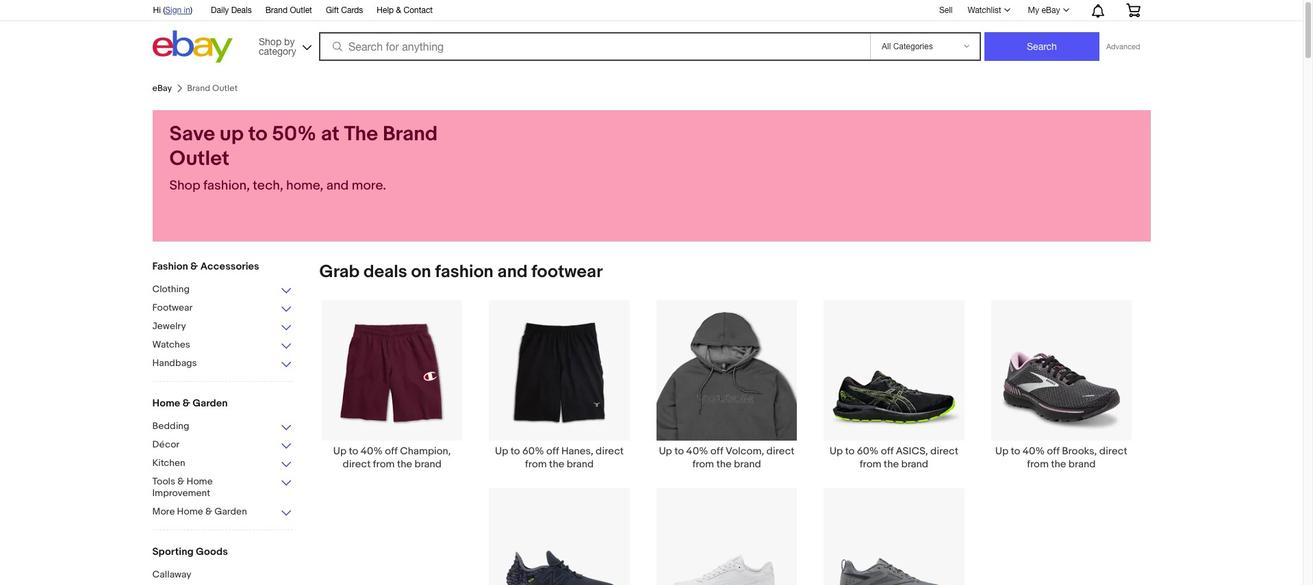 Task type: locate. For each thing, give the bounding box(es) containing it.
1 vertical spatial and
[[498, 262, 528, 283]]

help & contact
[[377, 5, 433, 15]]

off left hanes,
[[547, 445, 559, 459]]

the inside up to 40% off champion, direct from the brand
[[397, 459, 413, 472]]

to inside up to 40% off volcom, direct from the brand
[[675, 445, 684, 459]]

1 up from the left
[[334, 445, 347, 459]]

1 horizontal spatial outlet
[[290, 5, 312, 15]]

3 the from the left
[[717, 459, 732, 472]]

ebay right my
[[1042, 5, 1061, 15]]

shop
[[259, 36, 282, 47], [170, 178, 201, 194]]

daily
[[211, 5, 229, 15]]

up inside up to 40% off volcom, direct from the brand
[[659, 445, 673, 459]]

1 off from the left
[[385, 445, 398, 459]]

sporting
[[152, 546, 194, 559]]

brand
[[266, 5, 288, 15], [383, 122, 438, 147]]

2 40% from the left
[[687, 445, 709, 459]]

from for volcom,
[[693, 459, 715, 472]]

to inside up to 60% off hanes, direct from the brand
[[511, 445, 520, 459]]

40% left champion,
[[361, 445, 383, 459]]

outlet left gift
[[290, 5, 312, 15]]

volcom,
[[726, 445, 765, 459]]

3 off from the left
[[711, 445, 724, 459]]

from left brooks,
[[1028, 459, 1049, 472]]

brand
[[415, 459, 442, 472], [567, 459, 594, 472], [734, 459, 762, 472], [902, 459, 929, 472], [1069, 459, 1096, 472]]

off left brooks,
[[1048, 445, 1060, 459]]

from for hanes,
[[525, 459, 547, 472]]

3 from from the left
[[693, 459, 715, 472]]

off left asics,
[[881, 445, 894, 459]]

the for champion,
[[397, 459, 413, 472]]

1 60% from the left
[[523, 445, 544, 459]]

sell link
[[934, 5, 959, 15]]

home
[[152, 397, 180, 410], [187, 476, 213, 488], [177, 506, 203, 518]]

shop left by
[[259, 36, 282, 47]]

from inside up to 40% off brooks, direct from the brand
[[1028, 459, 1049, 472]]

1 vertical spatial shop
[[170, 178, 201, 194]]

account navigation
[[146, 0, 1151, 21]]

5 up from the left
[[996, 445, 1009, 459]]

garden up bedding dropdown button
[[193, 397, 228, 410]]

and inside save up to 50% at the brand outlet shop fashion, tech, home, and more.
[[327, 178, 349, 194]]

off inside up to 40% off brooks, direct from the brand
[[1048, 445, 1060, 459]]

brand inside brand outlet link
[[266, 5, 288, 15]]

& up bedding
[[183, 397, 190, 410]]

to inside the up to 60% off asics, direct from the brand
[[846, 445, 855, 459]]

to inside up to 40% off champion, direct from the brand
[[349, 445, 359, 459]]

the inside the up to 60% off asics, direct from the brand
[[884, 459, 900, 472]]

40%
[[361, 445, 383, 459], [687, 445, 709, 459], [1023, 445, 1045, 459]]

from left hanes,
[[525, 459, 547, 472]]

kitchen button
[[152, 458, 293, 471]]

hi ( sign in )
[[153, 5, 193, 15]]

brooks,
[[1063, 445, 1098, 459]]

tools
[[152, 476, 175, 488]]

brand inside up to 40% off volcom, direct from the brand
[[734, 459, 762, 472]]

footwear
[[152, 302, 193, 314]]

direct for up to 40% off champion, direct from the brand
[[343, 459, 371, 472]]

brand for brooks,
[[1069, 459, 1096, 472]]

0 horizontal spatial 40%
[[361, 445, 383, 459]]

40% for champion,
[[361, 445, 383, 459]]

0 horizontal spatial outlet
[[170, 147, 230, 171]]

category
[[259, 46, 296, 57]]

home down improvement
[[177, 506, 203, 518]]

off
[[385, 445, 398, 459], [547, 445, 559, 459], [711, 445, 724, 459], [881, 445, 894, 459], [1048, 445, 1060, 459]]

more.
[[352, 178, 386, 194]]

sign
[[165, 5, 182, 15]]

footwear
[[532, 262, 603, 283]]

5 brand from the left
[[1069, 459, 1096, 472]]

from
[[373, 459, 395, 472], [525, 459, 547, 472], [693, 459, 715, 472], [860, 459, 882, 472], [1028, 459, 1049, 472]]

up inside up to 60% off hanes, direct from the brand
[[495, 445, 509, 459]]

accessories
[[201, 260, 259, 273]]

(
[[163, 5, 165, 15]]

40% left volcom,
[[687, 445, 709, 459]]

to for up to 40% off volcom, direct from the brand
[[675, 445, 684, 459]]

bedding décor kitchen tools & home improvement more home & garden
[[152, 421, 247, 518]]

brand for champion,
[[415, 459, 442, 472]]

brand inside the up to 60% off asics, direct from the brand
[[902, 459, 929, 472]]

2 brand from the left
[[567, 459, 594, 472]]

from left champion,
[[373, 459, 395, 472]]

from for brooks,
[[1028, 459, 1049, 472]]

up inside the up to 60% off asics, direct from the brand
[[830, 445, 843, 459]]

fashion,
[[204, 178, 250, 194]]

home up bedding
[[152, 397, 180, 410]]

watchlist
[[968, 5, 1002, 15]]

to for up to 40% off brooks, direct from the brand
[[1012, 445, 1021, 459]]

direct for up to 60% off hanes, direct from the brand
[[596, 445, 624, 459]]

décor button
[[152, 439, 293, 452]]

my
[[1029, 5, 1040, 15]]

off left champion,
[[385, 445, 398, 459]]

direct inside the up to 60% off asics, direct from the brand
[[931, 445, 959, 459]]

up
[[334, 445, 347, 459], [495, 445, 509, 459], [659, 445, 673, 459], [830, 445, 843, 459], [996, 445, 1009, 459]]

the for hanes,
[[549, 459, 565, 472]]

60% left asics,
[[858, 445, 879, 459]]

2 from from the left
[[525, 459, 547, 472]]

brand up by
[[266, 5, 288, 15]]

outlet inside account navigation
[[290, 5, 312, 15]]

from inside the up to 60% off asics, direct from the brand
[[860, 459, 882, 472]]

shop inside shop by category
[[259, 36, 282, 47]]

goods
[[196, 546, 228, 559]]

2 vertical spatial home
[[177, 506, 203, 518]]

1 vertical spatial brand
[[383, 122, 438, 147]]

off left volcom,
[[711, 445, 724, 459]]

jewelry
[[152, 321, 186, 332]]

my ebay link
[[1021, 2, 1076, 18]]

the inside up to 60% off hanes, direct from the brand
[[549, 459, 565, 472]]

& right fashion
[[190, 260, 198, 273]]

1 horizontal spatial shop
[[259, 36, 282, 47]]

3 brand from the left
[[734, 459, 762, 472]]

improvement
[[152, 488, 210, 499]]

ebay
[[1042, 5, 1061, 15], [152, 83, 172, 94]]

up to 60% off hanes, direct from the brand link
[[476, 300, 643, 472]]

to inside up to 40% off brooks, direct from the brand
[[1012, 445, 1021, 459]]

0 vertical spatial shop
[[259, 36, 282, 47]]

1 horizontal spatial 60%
[[858, 445, 879, 459]]

direct inside up to 40% off brooks, direct from the brand
[[1100, 445, 1128, 459]]

60% left hanes,
[[523, 445, 544, 459]]

2 the from the left
[[549, 459, 565, 472]]

5 the from the left
[[1052, 459, 1067, 472]]

2 up from the left
[[495, 445, 509, 459]]

tech,
[[253, 178, 283, 194]]

1 vertical spatial outlet
[[170, 147, 230, 171]]

save up to 50% at the brand outlet shop fashion, tech, home, and more.
[[170, 122, 438, 194]]

to for up to 60% off hanes, direct from the brand
[[511, 445, 520, 459]]

None submit
[[985, 32, 1100, 61]]

the for volcom,
[[717, 459, 732, 472]]

1 horizontal spatial ebay
[[1042, 5, 1061, 15]]

ebay up save
[[152, 83, 172, 94]]

the
[[344, 122, 378, 147]]

1 the from the left
[[397, 459, 413, 472]]

callaway link
[[152, 569, 293, 582]]

ebay inside the save up to 50% at the brand outlet main content
[[152, 83, 172, 94]]

off inside the up to 60% off asics, direct from the brand
[[881, 445, 894, 459]]

40% inside up to 40% off volcom, direct from the brand
[[687, 445, 709, 459]]

2 60% from the left
[[858, 445, 879, 459]]

4 from from the left
[[860, 459, 882, 472]]

brand inside up to 40% off champion, direct from the brand
[[415, 459, 442, 472]]

home down kitchen dropdown button
[[187, 476, 213, 488]]

40% inside up to 40% off brooks, direct from the brand
[[1023, 445, 1045, 459]]

1 vertical spatial garden
[[215, 506, 247, 518]]

1 from from the left
[[373, 459, 395, 472]]

& for accessories
[[190, 260, 198, 273]]

0 horizontal spatial 60%
[[523, 445, 544, 459]]

shop inside save up to 50% at the brand outlet shop fashion, tech, home, and more.
[[170, 178, 201, 194]]

from for champion,
[[373, 459, 395, 472]]

1 horizontal spatial brand
[[383, 122, 438, 147]]

garden
[[193, 397, 228, 410], [215, 506, 247, 518]]

hanes,
[[562, 445, 594, 459]]

ebay link
[[152, 83, 172, 94]]

0 horizontal spatial and
[[327, 178, 349, 194]]

off for asics,
[[881, 445, 894, 459]]

gift cards link
[[326, 3, 363, 18]]

list inside the save up to 50% at the brand outlet main content
[[303, 300, 1151, 586]]

from inside up to 40% off champion, direct from the brand
[[373, 459, 395, 472]]

clothing
[[152, 284, 190, 295]]

0 horizontal spatial shop
[[170, 178, 201, 194]]

up inside up to 40% off champion, direct from the brand
[[334, 445, 347, 459]]

1 brand from the left
[[415, 459, 442, 472]]

0 vertical spatial and
[[327, 178, 349, 194]]

60% inside the up to 60% off asics, direct from the brand
[[858, 445, 879, 459]]

and left more.
[[327, 178, 349, 194]]

hi
[[153, 5, 161, 15]]

outlet up fashion,
[[170, 147, 230, 171]]

2 off from the left
[[547, 445, 559, 459]]

brand inside up to 60% off hanes, direct from the brand
[[567, 459, 594, 472]]

to for up to 40% off champion, direct from the brand
[[349, 445, 359, 459]]

on
[[411, 262, 431, 283]]

outlet inside save up to 50% at the brand outlet shop fashion, tech, home, and more.
[[170, 147, 230, 171]]

off inside up to 40% off champion, direct from the brand
[[385, 445, 398, 459]]

from left volcom,
[[693, 459, 715, 472]]

list
[[303, 300, 1151, 586]]

4 off from the left
[[881, 445, 894, 459]]

& down 'tools & home improvement' dropdown button
[[205, 506, 212, 518]]

daily deals link
[[211, 3, 252, 18]]

60% for asics,
[[858, 445, 879, 459]]

1 horizontal spatial and
[[498, 262, 528, 283]]

up inside up to 40% off brooks, direct from the brand
[[996, 445, 1009, 459]]

& inside account navigation
[[396, 5, 402, 15]]

from inside up to 60% off hanes, direct from the brand
[[525, 459, 547, 472]]

0 horizontal spatial brand
[[266, 5, 288, 15]]

5 from from the left
[[1028, 459, 1049, 472]]

up to 60% off hanes, direct from the brand
[[495, 445, 624, 472]]

décor
[[152, 439, 180, 451]]

1 vertical spatial ebay
[[152, 83, 172, 94]]

direct inside up to 60% off hanes, direct from the brand
[[596, 445, 624, 459]]

and right fashion
[[498, 262, 528, 283]]

to inside save up to 50% at the brand outlet shop fashion, tech, home, and more.
[[248, 122, 268, 147]]

3 up from the left
[[659, 445, 673, 459]]

4 the from the left
[[884, 459, 900, 472]]

brand inside up to 40% off brooks, direct from the brand
[[1069, 459, 1096, 472]]

from left asics,
[[860, 459, 882, 472]]

list containing up to 40% off champion, direct from the brand
[[303, 300, 1151, 586]]

direct for up to 40% off brooks, direct from the brand
[[1100, 445, 1128, 459]]

the inside up to 40% off brooks, direct from the brand
[[1052, 459, 1067, 472]]

save
[[170, 122, 215, 147]]

40% inside up to 40% off champion, direct from the brand
[[361, 445, 383, 459]]

advanced link
[[1100, 33, 1148, 60]]

&
[[396, 5, 402, 15], [190, 260, 198, 273], [183, 397, 190, 410], [178, 476, 184, 488], [205, 506, 212, 518]]

grab deals on fashion and footwear
[[320, 262, 603, 283]]

5 off from the left
[[1048, 445, 1060, 459]]

outlet
[[290, 5, 312, 15], [170, 147, 230, 171]]

off inside up to 40% off volcom, direct from the brand
[[711, 445, 724, 459]]

0 vertical spatial ebay
[[1042, 5, 1061, 15]]

0 horizontal spatial ebay
[[152, 83, 172, 94]]

60% inside up to 60% off hanes, direct from the brand
[[523, 445, 544, 459]]

the inside up to 40% off volcom, direct from the brand
[[717, 459, 732, 472]]

direct inside up to 40% off champion, direct from the brand
[[343, 459, 371, 472]]

contact
[[404, 5, 433, 15]]

from inside up to 40% off volcom, direct from the brand
[[693, 459, 715, 472]]

more home & garden button
[[152, 506, 293, 519]]

4 up from the left
[[830, 445, 843, 459]]

1 vertical spatial home
[[187, 476, 213, 488]]

the
[[397, 459, 413, 472], [549, 459, 565, 472], [717, 459, 732, 472], [884, 459, 900, 472], [1052, 459, 1067, 472]]

3 40% from the left
[[1023, 445, 1045, 459]]

0 vertical spatial outlet
[[290, 5, 312, 15]]

0 vertical spatial brand
[[266, 5, 288, 15]]

sell
[[940, 5, 953, 15]]

2 horizontal spatial 40%
[[1023, 445, 1045, 459]]

4 brand from the left
[[902, 459, 929, 472]]

40% left brooks,
[[1023, 445, 1045, 459]]

Search for anything text field
[[321, 34, 868, 60]]

garden down 'tools & home improvement' dropdown button
[[215, 506, 247, 518]]

direct inside up to 40% off volcom, direct from the brand
[[767, 445, 795, 459]]

& right help
[[396, 5, 402, 15]]

shop left fashion,
[[170, 178, 201, 194]]

off inside up to 60% off hanes, direct from the brand
[[547, 445, 559, 459]]

brand outlet link
[[266, 3, 312, 18]]

1 40% from the left
[[361, 445, 383, 459]]

fashion & accessories
[[152, 260, 259, 273]]

brand for volcom,
[[734, 459, 762, 472]]

brand right 'the'
[[383, 122, 438, 147]]

& right tools
[[178, 476, 184, 488]]

1 horizontal spatial 40%
[[687, 445, 709, 459]]



Task type: vqa. For each thing, say whether or not it's contained in the screenshot.
the inside Up to 40% off Volcom, direct from the brand
yes



Task type: describe. For each thing, give the bounding box(es) containing it.
bedding button
[[152, 421, 293, 434]]

shop by category
[[259, 36, 296, 57]]

home,
[[286, 178, 324, 194]]

sign in link
[[165, 5, 190, 15]]

off for volcom,
[[711, 445, 724, 459]]

50%
[[272, 122, 317, 147]]

off for brooks,
[[1048, 445, 1060, 459]]

& for garden
[[183, 397, 190, 410]]

at
[[321, 122, 340, 147]]

up for up to 60% off hanes, direct from the brand
[[495, 445, 509, 459]]

brand for hanes,
[[567, 459, 594, 472]]

watches button
[[152, 339, 293, 352]]

up for up to 40% off champion, direct from the brand
[[334, 445, 347, 459]]

the for asics,
[[884, 459, 900, 472]]

brand outlet
[[266, 5, 312, 15]]

brand inside save up to 50% at the brand outlet shop fashion, tech, home, and more.
[[383, 122, 438, 147]]

fashion
[[152, 260, 188, 273]]

by
[[284, 36, 295, 47]]

none submit inside shop by category banner
[[985, 32, 1100, 61]]

from for asics,
[[860, 459, 882, 472]]

daily deals
[[211, 5, 252, 15]]

up to 40% off champion, direct from the brand link
[[309, 300, 476, 472]]

jewelry button
[[152, 321, 293, 334]]

direct for up to 40% off volcom, direct from the brand
[[767, 445, 795, 459]]

save up to 50% at the brand outlet main content
[[141, 77, 1162, 586]]

to for up to 60% off asics, direct from the brand
[[846, 445, 855, 459]]

clothing button
[[152, 284, 293, 297]]

advanced
[[1107, 42, 1141, 51]]

up for up to 60% off asics, direct from the brand
[[830, 445, 843, 459]]

bedding
[[152, 421, 189, 432]]

0 vertical spatial home
[[152, 397, 180, 410]]

up to 60% off asics, direct from the brand link
[[811, 300, 978, 472]]

clothing footwear jewelry watches handbags
[[152, 284, 197, 369]]

deals
[[231, 5, 252, 15]]

up to 40% off brooks, direct from the brand
[[996, 445, 1128, 472]]

off for champion,
[[385, 445, 398, 459]]

up to 60% off asics, direct from the brand
[[830, 445, 959, 472]]

asics,
[[896, 445, 929, 459]]

up for up to 40% off brooks, direct from the brand
[[996, 445, 1009, 459]]

up to 40% off brooks, direct from the brand link
[[978, 300, 1146, 472]]

up
[[220, 122, 244, 147]]

gift cards
[[326, 5, 363, 15]]

brand for asics,
[[902, 459, 929, 472]]

watchlist link
[[961, 2, 1017, 18]]

footwear button
[[152, 302, 293, 315]]

callaway
[[152, 569, 191, 581]]

help & contact link
[[377, 3, 433, 18]]

more
[[152, 506, 175, 518]]

sporting goods
[[152, 546, 228, 559]]

gift
[[326, 5, 339, 15]]

)
[[190, 5, 193, 15]]

up for up to 40% off volcom, direct from the brand
[[659, 445, 673, 459]]

& for contact
[[396, 5, 402, 15]]

garden inside bedding décor kitchen tools & home improvement more home & garden
[[215, 506, 247, 518]]

shop by category button
[[253, 30, 314, 60]]

ebay inside account navigation
[[1042, 5, 1061, 15]]

up to 40% off volcom, direct from the brand link
[[643, 300, 811, 472]]

tools & home improvement button
[[152, 476, 293, 501]]

40% for brooks,
[[1023, 445, 1045, 459]]

0 vertical spatial garden
[[193, 397, 228, 410]]

handbags
[[152, 358, 197, 369]]

the for brooks,
[[1052, 459, 1067, 472]]

home & garden
[[152, 397, 228, 410]]

kitchen
[[152, 458, 185, 469]]

champion,
[[400, 445, 451, 459]]

40% for volcom,
[[687, 445, 709, 459]]

cards
[[341, 5, 363, 15]]

up to 40% off champion, direct from the brand
[[334, 445, 451, 472]]

my ebay
[[1029, 5, 1061, 15]]

shop by category banner
[[146, 0, 1151, 66]]

in
[[184, 5, 190, 15]]

direct for up to 60% off asics, direct from the brand
[[931, 445, 959, 459]]

your shopping cart image
[[1126, 3, 1142, 17]]

fashion
[[435, 262, 494, 283]]

handbags button
[[152, 358, 293, 371]]

watches
[[152, 339, 190, 351]]

deals
[[364, 262, 408, 283]]

help
[[377, 5, 394, 15]]

up to 40% off volcom, direct from the brand
[[659, 445, 795, 472]]

60% for hanes,
[[523, 445, 544, 459]]

off for hanes,
[[547, 445, 559, 459]]

grab
[[320, 262, 360, 283]]



